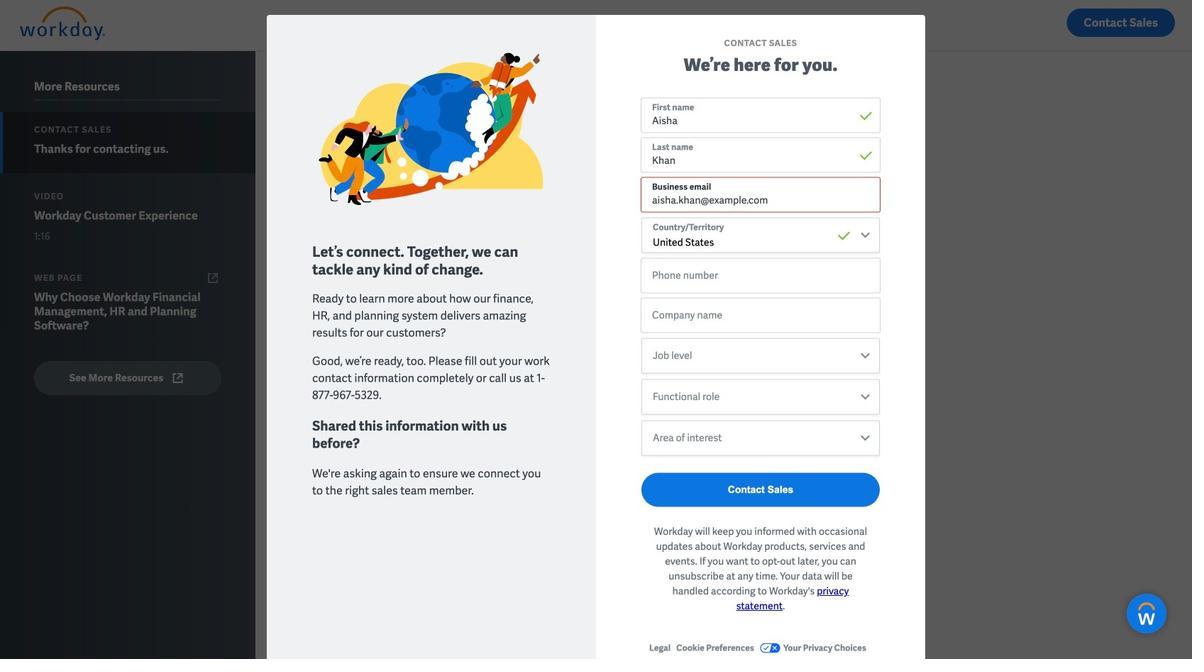 Task type: locate. For each thing, give the bounding box(es) containing it.
None text field
[[652, 113, 860, 128], [652, 153, 860, 168], [652, 113, 860, 128], [652, 153, 860, 168]]

None email field
[[652, 193, 860, 208]]



Task type: describe. For each thing, give the bounding box(es) containing it.
none email field inside modal dialog
[[652, 193, 860, 208]]

privacy image
[[760, 643, 781, 653]]

modal dialog
[[267, 15, 925, 659]]



